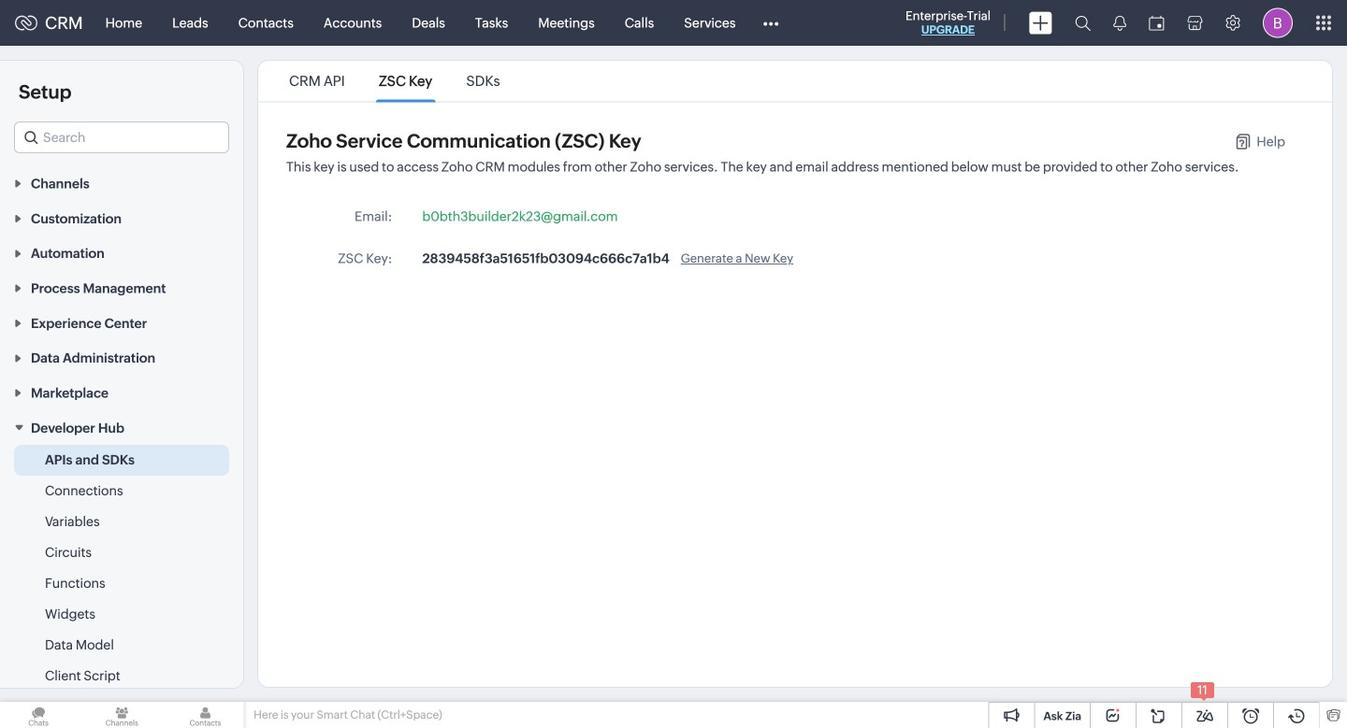 Task type: vqa. For each thing, say whether or not it's contained in the screenshot.
Deals
no



Task type: locate. For each thing, give the bounding box(es) containing it.
chats image
[[0, 703, 77, 729]]

list
[[272, 61, 517, 101]]

profile element
[[1252, 0, 1304, 45]]

None field
[[14, 122, 229, 153]]

contacts image
[[167, 703, 244, 729]]

region
[[0, 445, 243, 692]]

profile image
[[1263, 8, 1293, 38]]

search image
[[1075, 15, 1091, 31]]

Other Modules field
[[751, 8, 791, 38]]

channels image
[[83, 703, 160, 729]]



Task type: describe. For each thing, give the bounding box(es) containing it.
create menu image
[[1029, 12, 1052, 34]]

create menu element
[[1018, 0, 1064, 45]]

Search text field
[[15, 123, 228, 152]]

calendar image
[[1149, 15, 1165, 30]]

search element
[[1064, 0, 1102, 46]]

signals element
[[1102, 0, 1138, 46]]

logo image
[[15, 15, 37, 30]]

signals image
[[1113, 15, 1126, 31]]



